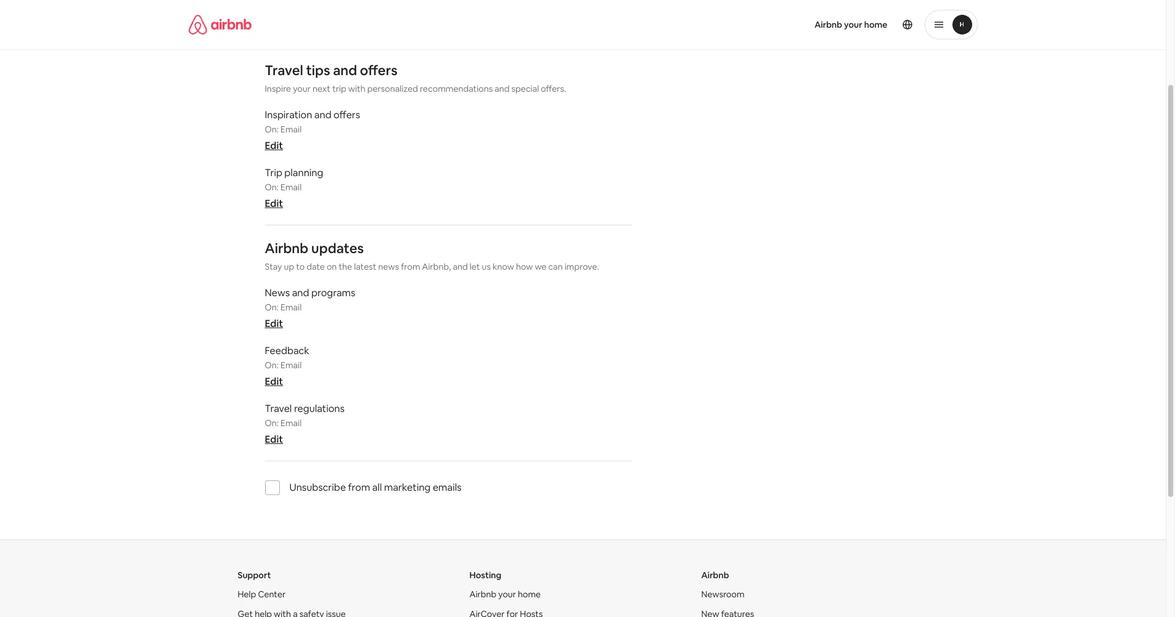 Task type: describe. For each thing, give the bounding box(es) containing it.
edit button for feedback
[[265, 376, 283, 388]]

us
[[482, 261, 491, 273]]

emails
[[433, 482, 462, 495]]

updates
[[311, 240, 364, 257]]

hosting
[[470, 570, 501, 581]]

let
[[470, 261, 480, 273]]

offers inside inspiration and offers on: email edit
[[334, 109, 360, 121]]

travel for tips
[[265, 62, 303, 79]]

0 horizontal spatial airbnb your home link
[[470, 589, 541, 601]]

we
[[535, 261, 547, 273]]

edit inside news and programs on: email edit
[[265, 318, 283, 330]]

edit inside the feedback on: email edit
[[265, 376, 283, 388]]

airbnb updates stay up to date on the latest news from airbnb, and let us know how we can improve.
[[265, 240, 599, 273]]

programs
[[311, 287, 355, 300]]

news and programs on: email edit
[[265, 287, 355, 330]]

email inside 'travel regulations on: email edit'
[[281, 418, 302, 429]]

edit inside inspiration and offers on: email edit
[[265, 139, 283, 152]]

0 horizontal spatial home
[[518, 589, 541, 601]]

improve.
[[565, 261, 599, 273]]

on: inside news and programs on: email edit
[[265, 302, 279, 313]]

edit button for news
[[265, 318, 283, 330]]

on: inside trip planning on: email edit
[[265, 182, 279, 193]]

email inside trip planning on: email edit
[[281, 182, 302, 193]]

edit inside 'travel regulations on: email edit'
[[265, 433, 283, 446]]

feedback
[[265, 345, 309, 358]]

0 horizontal spatial airbnb your home
[[470, 589, 541, 601]]

news
[[265, 287, 290, 300]]

up
[[284, 261, 294, 273]]

edit inside trip planning on: email edit
[[265, 197, 283, 210]]

news
[[378, 261, 399, 273]]

your inside "profile" element
[[844, 19, 862, 30]]

with
[[348, 83, 365, 94]]

planning
[[284, 166, 323, 179]]

marketing
[[384, 482, 431, 495]]

email inside the feedback on: email edit
[[281, 360, 302, 371]]

tips
[[306, 62, 330, 79]]

trip planning on: email edit
[[265, 166, 323, 210]]

on: inside inspiration and offers on: email edit
[[265, 124, 279, 135]]

edit button for inspiration
[[265, 139, 283, 152]]

newsroom link
[[701, 589, 745, 601]]

edit button for travel
[[265, 433, 283, 446]]

can
[[548, 261, 563, 273]]

trip
[[332, 83, 346, 94]]

personalized
[[367, 83, 418, 94]]

help center
[[238, 589, 286, 601]]

all
[[372, 482, 382, 495]]

airbnb inside "profile" element
[[815, 19, 842, 30]]



Task type: locate. For each thing, give the bounding box(es) containing it.
travel for regulations
[[265, 403, 292, 416]]

1 email from the top
[[281, 124, 302, 135]]

1 vertical spatial your
[[293, 83, 311, 94]]

1 vertical spatial offers
[[334, 109, 360, 121]]

on: down the feedback on: email edit
[[265, 418, 279, 429]]

next
[[313, 83, 330, 94]]

0 vertical spatial offers
[[360, 62, 398, 79]]

1 vertical spatial airbnb your home link
[[470, 589, 541, 601]]

airbnb
[[815, 19, 842, 30], [265, 240, 308, 257], [701, 570, 729, 581], [470, 589, 496, 601]]

4 email from the top
[[281, 360, 302, 371]]

email down news
[[281, 302, 302, 313]]

0 vertical spatial home
[[864, 19, 888, 30]]

offers and updates tab panel
[[265, 62, 632, 511]]

know
[[493, 261, 514, 273]]

the
[[339, 261, 352, 273]]

help center link
[[238, 589, 286, 601]]

5 edit from the top
[[265, 433, 283, 446]]

feedback on: email edit
[[265, 345, 309, 388]]

email inside inspiration and offers on: email edit
[[281, 124, 302, 135]]

and
[[333, 62, 357, 79], [495, 83, 510, 94], [314, 109, 331, 121], [453, 261, 468, 273], [292, 287, 309, 300]]

edit button for trip
[[265, 197, 283, 210]]

0 horizontal spatial from
[[348, 482, 370, 495]]

1 vertical spatial airbnb your home
[[470, 589, 541, 601]]

email down planning at the left
[[281, 182, 302, 193]]

unsubscribe from all marketing emails
[[289, 482, 462, 495]]

recommendations
[[420, 83, 493, 94]]

and left let
[[453, 261, 468, 273]]

travel left regulations
[[265, 403, 292, 416]]

airbnb,
[[422, 261, 451, 273]]

2 vertical spatial your
[[498, 589, 516, 601]]

on: down feedback at the bottom of the page
[[265, 360, 279, 371]]

on: inside 'travel regulations on: email edit'
[[265, 418, 279, 429]]

1 edit button from the top
[[265, 139, 283, 152]]

inspiration and offers on: email edit
[[265, 109, 360, 152]]

and inside airbnb updates stay up to date on the latest news from airbnb, and let us know how we can improve.
[[453, 261, 468, 273]]

offers up personalized
[[360, 62, 398, 79]]

on
[[327, 261, 337, 273]]

airbnb your home
[[815, 19, 888, 30], [470, 589, 541, 601]]

1 horizontal spatial your
[[498, 589, 516, 601]]

2 travel from the top
[[265, 403, 292, 416]]

email inside news and programs on: email edit
[[281, 302, 302, 313]]

on: down trip
[[265, 182, 279, 193]]

airbnb your home link
[[807, 12, 895, 38], [470, 589, 541, 601]]

help
[[238, 589, 256, 601]]

3 email from the top
[[281, 302, 302, 313]]

1 horizontal spatial airbnb your home
[[815, 19, 888, 30]]

on:
[[265, 124, 279, 135], [265, 182, 279, 193], [265, 302, 279, 313], [265, 360, 279, 371], [265, 418, 279, 429]]

offers inside 'travel tips and offers inspire your next trip with personalized recommendations and special offers.'
[[360, 62, 398, 79]]

3 on: from the top
[[265, 302, 279, 313]]

how
[[516, 261, 533, 273]]

your
[[844, 19, 862, 30], [293, 83, 311, 94], [498, 589, 516, 601]]

your inside 'travel tips and offers inspire your next trip with personalized recommendations and special offers.'
[[293, 83, 311, 94]]

inspire
[[265, 83, 291, 94]]

2 edit from the top
[[265, 197, 283, 210]]

1 edit from the top
[[265, 139, 283, 152]]

4 edit button from the top
[[265, 376, 283, 388]]

from left 'all'
[[348, 482, 370, 495]]

offers down trip
[[334, 109, 360, 121]]

center
[[258, 589, 286, 601]]

notifications element
[[265, 16, 632, 511]]

from inside airbnb updates stay up to date on the latest news from airbnb, and let us know how we can improve.
[[401, 261, 420, 273]]

0 vertical spatial your
[[844, 19, 862, 30]]

4 edit from the top
[[265, 376, 283, 388]]

airbnb inside airbnb updates stay up to date on the latest news from airbnb, and let us know how we can improve.
[[265, 240, 308, 257]]

newsroom
[[701, 589, 745, 601]]

travel inside 'travel regulations on: email edit'
[[265, 403, 292, 416]]

from
[[401, 261, 420, 273], [348, 482, 370, 495]]

2 edit button from the top
[[265, 197, 283, 210]]

3 edit from the top
[[265, 318, 283, 330]]

travel
[[265, 62, 303, 79], [265, 403, 292, 416]]

support
[[238, 570, 271, 581]]

profile element
[[598, 0, 978, 49]]

1 vertical spatial from
[[348, 482, 370, 495]]

1 on: from the top
[[265, 124, 279, 135]]

home
[[864, 19, 888, 30], [518, 589, 541, 601]]

1 horizontal spatial from
[[401, 261, 420, 273]]

home inside "profile" element
[[864, 19, 888, 30]]

offers.
[[541, 83, 566, 94]]

4 on: from the top
[[265, 360, 279, 371]]

travel regulations on: email edit
[[265, 403, 345, 446]]

special
[[512, 83, 539, 94]]

from right news
[[401, 261, 420, 273]]

stay
[[265, 261, 282, 273]]

1 travel from the top
[[265, 62, 303, 79]]

email down inspiration
[[281, 124, 302, 135]]

edit button
[[265, 139, 283, 152], [265, 197, 283, 210], [265, 318, 283, 330], [265, 376, 283, 388], [265, 433, 283, 446]]

0 vertical spatial travel
[[265, 62, 303, 79]]

travel inside 'travel tips and offers inspire your next trip with personalized recommendations and special offers.'
[[265, 62, 303, 79]]

2 email from the top
[[281, 182, 302, 193]]

latest
[[354, 261, 376, 273]]

0 vertical spatial from
[[401, 261, 420, 273]]

travel tips and offers inspire your next trip with personalized recommendations and special offers.
[[265, 62, 566, 94]]

2 on: from the top
[[265, 182, 279, 193]]

and down next
[[314, 109, 331, 121]]

to
[[296, 261, 305, 273]]

and up trip
[[333, 62, 357, 79]]

1 vertical spatial travel
[[265, 403, 292, 416]]

1 horizontal spatial home
[[864, 19, 888, 30]]

inspiration
[[265, 109, 312, 121]]

5 email from the top
[[281, 418, 302, 429]]

airbnb your home link inside "profile" element
[[807, 12, 895, 38]]

5 on: from the top
[[265, 418, 279, 429]]

and inside inspiration and offers on: email edit
[[314, 109, 331, 121]]

and left special
[[495, 83, 510, 94]]

0 vertical spatial airbnb your home
[[815, 19, 888, 30]]

on: inside the feedback on: email edit
[[265, 360, 279, 371]]

offers
[[360, 62, 398, 79], [334, 109, 360, 121]]

airbnb your home inside "profile" element
[[815, 19, 888, 30]]

0 vertical spatial airbnb your home link
[[807, 12, 895, 38]]

email down feedback at the bottom of the page
[[281, 360, 302, 371]]

3 edit button from the top
[[265, 318, 283, 330]]

on: down inspiration
[[265, 124, 279, 135]]

edit
[[265, 139, 283, 152], [265, 197, 283, 210], [265, 318, 283, 330], [265, 376, 283, 388], [265, 433, 283, 446]]

and right news
[[292, 287, 309, 300]]

2 horizontal spatial your
[[844, 19, 862, 30]]

unsubscribe
[[289, 482, 346, 495]]

and inside news and programs on: email edit
[[292, 287, 309, 300]]

1 vertical spatial home
[[518, 589, 541, 601]]

1 horizontal spatial airbnb your home link
[[807, 12, 895, 38]]

email
[[281, 124, 302, 135], [281, 182, 302, 193], [281, 302, 302, 313], [281, 360, 302, 371], [281, 418, 302, 429]]

travel up inspire
[[265, 62, 303, 79]]

date
[[307, 261, 325, 273]]

email down regulations
[[281, 418, 302, 429]]

on: down news
[[265, 302, 279, 313]]

regulations
[[294, 403, 345, 416]]

0 horizontal spatial your
[[293, 83, 311, 94]]

5 edit button from the top
[[265, 433, 283, 446]]

trip
[[265, 166, 282, 179]]



Task type: vqa. For each thing, say whether or not it's contained in the screenshot.
the Turn inside the "Turn on notifications" button
no



